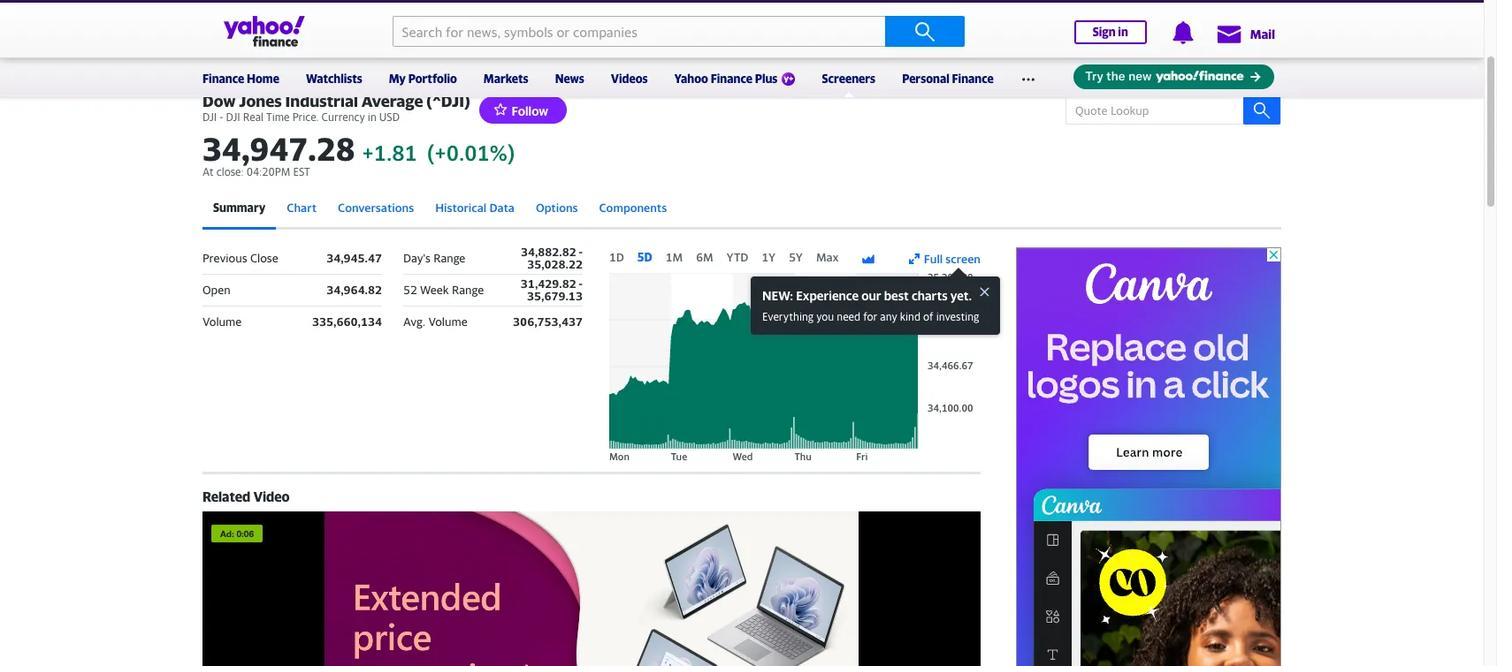 Task type: locate. For each thing, give the bounding box(es) containing it.
russell
[[725, 15, 761, 29]]

options
[[536, 201, 578, 215]]

1 horizontal spatial dji
[[226, 111, 240, 124]]

0 vertical spatial tab list
[[203, 188, 1282, 230]]

30
[[403, 15, 417, 29]]

previous close
[[203, 251, 278, 265]]

(+0.01%) inside dow 30 34,947.28 +1.81 (+0.01%)
[[404, 49, 445, 60]]

(+1.35%)
[[758, 49, 799, 60]]

5d
[[638, 250, 653, 264]]

dow jones industrial average (^dji) dji - dji real time price. currency in usd
[[203, 92, 470, 124]]

dow for 30
[[377, 15, 400, 29]]

1 vertical spatial (+0.01%)
[[427, 141, 515, 165]]

est
[[293, 165, 310, 179]]

34,882.82
[[521, 245, 576, 259]]

range right week
[[452, 283, 484, 297]]

1 vertical spatial +1.81
[[362, 141, 417, 165]]

306,753,437
[[513, 315, 583, 329]]

tab list containing summary
[[203, 188, 1282, 230]]

close
[[250, 251, 278, 265]]

full screen link
[[909, 250, 981, 266]]

0 horizontal spatial dow
[[203, 92, 236, 111]]

historical data
[[435, 201, 515, 215]]

industrial
[[285, 92, 358, 111]]

in right sign
[[1118, 25, 1128, 39]]

videos link
[[611, 60, 648, 94]]

search image up personal
[[914, 21, 935, 42]]

+1.81 inside dow 30 34,947.28 +1.81 (+0.01%)
[[377, 49, 402, 60]]

close:
[[217, 165, 244, 179]]

34,947.28 down time at the top left of page
[[203, 130, 355, 168]]

- inside 34,882.82 - 35,028.22
[[579, 245, 583, 259]]

(^dji)
[[427, 92, 470, 111]]

finance down +5.78
[[203, 72, 244, 86]]

0 vertical spatial (+0.01%)
[[404, 49, 445, 60]]

real
[[243, 111, 264, 124]]

-
[[220, 111, 223, 124], [579, 245, 583, 259], [579, 277, 583, 291]]

dow
[[377, 15, 400, 29], [203, 92, 236, 111]]

my
[[389, 72, 406, 86]]

data
[[490, 201, 515, 215]]

dow inside dow 30 34,947.28 +1.81 (+0.01%)
[[377, 15, 400, 29]]

0 horizontal spatial dji
[[203, 111, 217, 124]]

- right '34,882.82'
[[579, 245, 583, 259]]

videos
[[611, 72, 648, 86]]

volume down open
[[203, 315, 242, 329]]

2 vertical spatial -
[[579, 277, 583, 291]]

watchlists
[[306, 72, 363, 86]]

previous
[[203, 251, 247, 265]]

(+0.13%)
[[230, 49, 271, 60]]

(+0.01%) up my portfolio
[[404, 49, 445, 60]]

finance home link
[[203, 60, 279, 94]]

1m
[[666, 250, 683, 264]]

notifications image
[[1172, 21, 1195, 44]]

1 horizontal spatial dow
[[377, 15, 400, 29]]

0 vertical spatial +1.81
[[377, 49, 402, 60]]

tab list
[[203, 188, 1282, 230], [609, 250, 848, 264]]

+24.01
[[725, 49, 756, 60]]

34,947.28 down 30
[[377, 34, 432, 48]]

0 vertical spatial dow
[[377, 15, 400, 29]]

time
[[266, 111, 290, 124]]

dji
[[203, 111, 217, 124], [226, 111, 240, 124]]

2 volume from the left
[[429, 315, 468, 329]]

dow inside dow jones industrial average (^dji) dji - dji real time price. currency in usd
[[203, 92, 236, 111]]

1 horizontal spatial finance
[[711, 72, 753, 86]]

my portfolio
[[389, 72, 457, 86]]

related video
[[203, 489, 290, 505]]

screen
[[946, 252, 981, 266]]

premium yahoo finance logo image
[[782, 72, 796, 86]]

search image down mail
[[1253, 102, 1271, 119]]

Quote Lookup text field
[[1066, 96, 1282, 125]]

components link
[[589, 188, 678, 230]]

in left usd
[[368, 111, 377, 124]]

52 week range
[[403, 283, 484, 297]]

34,882.82 - 35,028.22
[[521, 245, 583, 271]]

volume
[[203, 315, 242, 329], [429, 315, 468, 329]]

Search for news, symbols or companies text field
[[392, 16, 885, 47]]

in
[[1118, 25, 1128, 39], [368, 111, 377, 124]]

+1.81
[[377, 49, 402, 60], [362, 141, 417, 165]]

2 horizontal spatial finance
[[952, 72, 994, 86]]

1 finance from the left
[[203, 72, 244, 86]]

1 horizontal spatial 34,947.28
[[377, 34, 432, 48]]

- inside dow jones industrial average (^dji) dji - dji real time price. currency in usd
[[220, 111, 223, 124]]

1 horizontal spatial in
[[1118, 25, 1128, 39]]

sign in
[[1093, 25, 1128, 39]]

new:
[[762, 288, 793, 303]]

(+0.01%)
[[404, 49, 445, 60], [427, 141, 515, 165]]

ytd
[[727, 250, 749, 264]]

try the new yahoo finance image
[[1074, 65, 1275, 90]]

portfolio
[[408, 72, 457, 86]]

1 vertical spatial 34,947.28
[[203, 130, 355, 168]]

0 horizontal spatial in
[[368, 111, 377, 124]]

finance right personal
[[952, 72, 994, 86]]

0 horizontal spatial 34,947.28
[[203, 130, 355, 168]]

35,028.22
[[527, 257, 583, 271]]

+1.81 inside 34,947.28 +1.81
[[362, 141, 417, 165]]

0 vertical spatial in
[[1118, 25, 1128, 39]]

best
[[884, 288, 909, 303]]

tab list containing 1d
[[609, 250, 848, 264]]

max
[[816, 250, 839, 264]]

0 horizontal spatial finance
[[203, 72, 244, 86]]

+1.81 down usd
[[362, 141, 417, 165]]

new: experience our best charts yet. everything you need for any kind of investing
[[762, 288, 980, 324]]

of
[[924, 310, 934, 324]]

1 vertical spatial tab list
[[609, 250, 848, 264]]

my portfolio link
[[389, 60, 457, 94]]

0 horizontal spatial search image
[[914, 21, 935, 42]]

for
[[863, 310, 878, 324]]

- inside 31,429.82 - 35,679.13
[[579, 277, 583, 291]]

2 finance from the left
[[711, 72, 753, 86]]

1 vertical spatial search image
[[1253, 102, 1271, 119]]

volume down 52 week range
[[429, 315, 468, 329]]

need
[[837, 310, 861, 324]]

5y
[[789, 250, 803, 264]]

open
[[203, 283, 231, 297]]

1 horizontal spatial search image
[[1253, 102, 1271, 119]]

- for day's range
[[579, 245, 583, 259]]

34,947.28
[[377, 34, 432, 48], [203, 130, 355, 168]]

- right "31,429.82"
[[579, 277, 583, 291]]

1 vertical spatial dow
[[203, 92, 236, 111]]

3 finance from the left
[[952, 72, 994, 86]]

0 horizontal spatial volume
[[203, 315, 242, 329]]

(+0.01%) up 'historical data'
[[427, 141, 515, 165]]

1 vertical spatial -
[[579, 245, 583, 259]]

news
[[555, 72, 585, 86]]

0 vertical spatial -
[[220, 111, 223, 124]]

finance down +24.01 on the top
[[711, 72, 753, 86]]

34,945.47
[[327, 251, 382, 265]]

+1.81 up my
[[377, 49, 402, 60]]

1 horizontal spatial volume
[[429, 315, 468, 329]]

dow left 30
[[377, 15, 400, 29]]

russell 2000 link
[[725, 15, 792, 29]]

s&p
[[203, 15, 224, 29]]

search image
[[914, 21, 935, 42], [1253, 102, 1271, 119]]

related
[[203, 489, 251, 505]]

500
[[226, 15, 248, 29]]

1 vertical spatial in
[[368, 111, 377, 124]]

0 vertical spatial 34,947.28
[[377, 34, 432, 48]]

(+0.01%) inside '(+0.01%) at close:  04:20pm est'
[[427, 141, 515, 165]]

0 vertical spatial range
[[434, 251, 466, 265]]

range right day's
[[434, 251, 466, 265]]

our
[[862, 288, 882, 303]]

week
[[420, 283, 449, 297]]

- left real
[[220, 111, 223, 124]]

4,514.02
[[203, 34, 251, 48]]

52
[[403, 283, 417, 297]]

follow
[[512, 103, 548, 118]]

full screen
[[924, 252, 981, 266]]

2 dji from the left
[[226, 111, 240, 124]]

dow down finance home
[[203, 92, 236, 111]]

+5.78
[[203, 49, 228, 60]]



Task type: describe. For each thing, give the bounding box(es) containing it.
dow 30 link
[[377, 15, 417, 29]]

(+0.01%) at close:  04:20pm est
[[203, 141, 515, 179]]

2000
[[764, 15, 792, 29]]

mail link
[[1216, 18, 1275, 50]]

advertisement
[[1080, 32, 1151, 46]]

sign in link
[[1074, 20, 1147, 44]]

full
[[924, 252, 943, 266]]

1m button
[[666, 250, 683, 264]]

personal
[[902, 72, 950, 86]]

trendarea chart of ^dji image
[[609, 273, 981, 464]]

sign
[[1093, 25, 1115, 39]]

dow for jones
[[203, 92, 236, 111]]

chart type image
[[861, 252, 875, 266]]

charts
[[912, 288, 948, 303]]

yet.
[[951, 288, 972, 303]]

news link
[[555, 60, 585, 94]]

1 vertical spatial range
[[452, 283, 484, 297]]

close image
[[977, 284, 992, 300]]

investing
[[937, 310, 980, 324]]

1y
[[762, 250, 776, 264]]

watchlists link
[[306, 60, 363, 94]]

russell 2000 1,797.77 +24.01 (+1.35%)
[[725, 15, 799, 60]]

6m button
[[696, 250, 713, 264]]

screeners link
[[822, 60, 876, 97]]

personal finance link
[[902, 60, 994, 94]]

conversations
[[338, 201, 414, 215]]

jones
[[239, 92, 282, 111]]

31,429.82 - 35,679.13
[[521, 277, 583, 303]]

max button
[[816, 250, 839, 264]]

yahoo finance plus link
[[675, 60, 796, 97]]

previous image
[[891, 26, 917, 52]]

34,947.28 inside dow 30 34,947.28 +1.81 (+0.01%)
[[377, 34, 432, 48]]

usd
[[379, 111, 400, 124]]

you
[[817, 310, 834, 324]]

yahoo finance plus
[[675, 72, 778, 86]]

1y button
[[762, 250, 776, 264]]

5y button
[[789, 250, 803, 264]]

finance for yahoo finance plus
[[711, 72, 753, 86]]

historical data link
[[425, 188, 525, 230]]

34,964.82
[[327, 283, 382, 297]]

any
[[880, 310, 898, 324]]

at
[[203, 165, 214, 179]]

04:20pm
[[247, 165, 290, 179]]

ytd button
[[727, 250, 749, 264]]

in inside dow jones industrial average (^dji) dji - dji real time price. currency in usd
[[368, 111, 377, 124]]

0 vertical spatial search image
[[914, 21, 935, 42]]

5d button
[[638, 250, 653, 264]]

conversations link
[[327, 188, 425, 230]]

nasdaq link
[[551, 15, 591, 29]]

34,947.28 +1.81
[[203, 130, 417, 168]]

kind
[[900, 310, 921, 324]]

summary
[[213, 201, 266, 215]]

currency
[[322, 111, 365, 124]]

chart
[[287, 201, 317, 215]]

experience
[[796, 288, 859, 303]]

dow 30 34,947.28 +1.81 (+0.01%)
[[377, 15, 445, 60]]

next image
[[912, 26, 939, 52]]

options link
[[525, 188, 589, 230]]

follow button
[[479, 96, 567, 124]]

35,679.13
[[527, 289, 583, 303]]

1 dji from the left
[[203, 111, 217, 124]]

finance for personal finance
[[952, 72, 994, 86]]

markets
[[484, 72, 529, 86]]

player iframe element
[[203, 512, 981, 667]]

price.
[[292, 111, 319, 124]]

video
[[253, 489, 290, 505]]

plus
[[755, 72, 778, 86]]

day's
[[403, 251, 431, 265]]

advertisement region
[[1016, 248, 1282, 667]]

6m
[[696, 250, 713, 264]]

1d
[[609, 250, 624, 264]]

mail
[[1250, 27, 1275, 42]]

components
[[599, 201, 667, 215]]

average
[[362, 92, 423, 111]]

- for 52 week range
[[579, 277, 583, 291]]

finance home
[[203, 72, 279, 86]]

nasdaq
[[551, 15, 591, 29]]

summary link
[[203, 188, 276, 230]]

home
[[247, 72, 279, 86]]

markets link
[[484, 60, 529, 94]]

avg. volume
[[403, 315, 468, 329]]

s&p 500 4,514.02 +5.78 (+0.13%)
[[203, 15, 271, 60]]

personal finance
[[902, 72, 994, 86]]

1d button
[[609, 250, 624, 264]]

1 volume from the left
[[203, 315, 242, 329]]

chart link
[[276, 188, 327, 230]]



Task type: vqa. For each thing, say whether or not it's contained in the screenshot.
bottommost ADVERTISEMENT 'ELEMENT'
no



